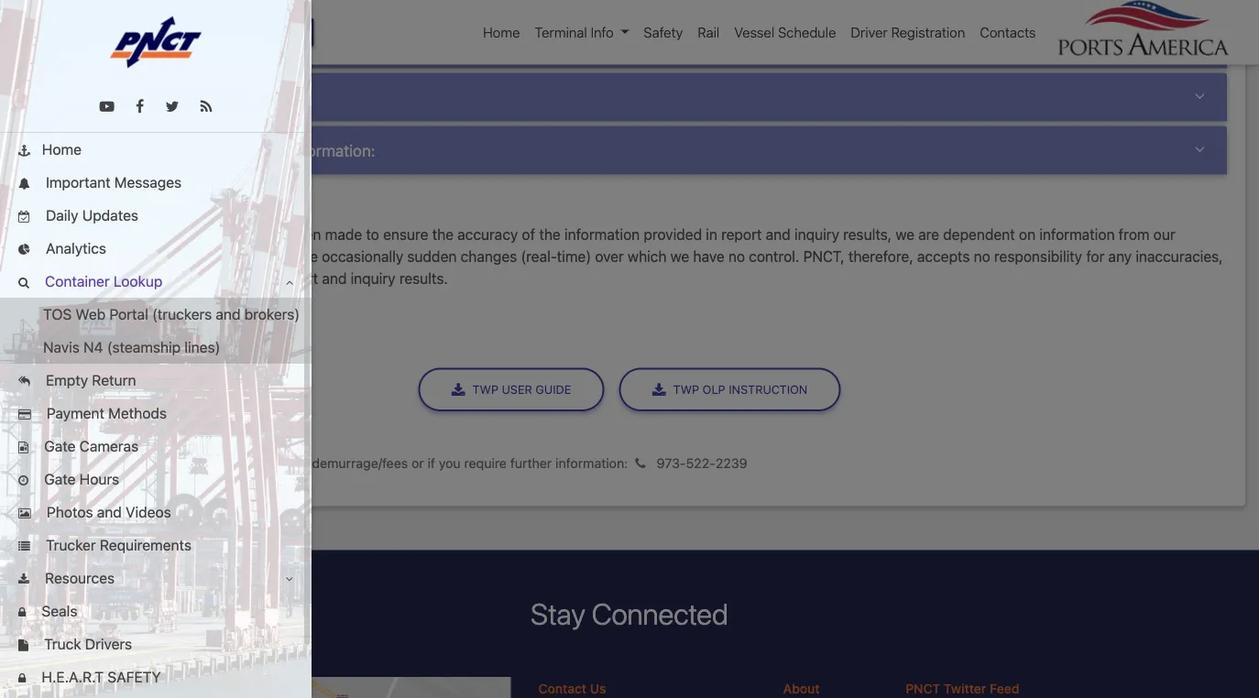 Task type: describe. For each thing, give the bounding box(es) containing it.
2 horizontal spatial or
[[412, 456, 424, 471]]

clock o image
[[18, 475, 28, 487]]

conditions
[[106, 306, 177, 324]]

hours
[[80, 471, 119, 488]]

contact us
[[539, 682, 606, 697]]

sudden
[[407, 248, 457, 265]]

photos
[[47, 504, 93, 521]]

(truckers
[[152, 306, 212, 323]]

if
[[428, 456, 435, 471]]

container lookup link
[[0, 265, 312, 298]]

resources
[[41, 570, 115, 587]]

about
[[784, 682, 820, 697]]

to for clear
[[263, 456, 275, 471]]

pie chart image
[[18, 244, 30, 256]]

quick links
[[18, 24, 91, 40]]

methods
[[108, 405, 167, 422]]

provided
[[644, 226, 702, 243]]

empty return
[[42, 372, 136, 389]]

vessel schedule link
[[727, 15, 844, 50]]

(real-
[[521, 248, 557, 265]]

occasionally
[[322, 248, 404, 265]]

973-522-2239
[[653, 456, 748, 471]]

gate cameras link
[[0, 430, 312, 463]]

bell image
[[18, 178, 30, 190]]

0 horizontal spatial home
[[42, 141, 82, 158]]

1 horizontal spatial we
[[896, 226, 915, 243]]

522-
[[686, 456, 716, 471]]

every
[[180, 226, 216, 243]]

truck drivers link
[[0, 628, 312, 661]]

registration
[[892, 24, 966, 40]]

for
[[1087, 248, 1105, 265]]

important messages
[[42, 174, 182, 191]]

resources link
[[0, 562, 312, 595]]

results,
[[844, 226, 892, 243]]

customer
[[152, 456, 211, 471]]

omissions
[[97, 270, 163, 287]]

analytics
[[42, 240, 106, 257]]

2 tab from the top
[[32, 19, 1228, 68]]

tos web portal (truckers and brokers)
[[43, 306, 300, 323]]

1 horizontal spatial the
[[432, 226, 454, 243]]

truck
[[44, 636, 81, 653]]

0 horizontal spatial we
[[671, 248, 690, 265]]

empty
[[46, 372, 88, 389]]

connected
[[592, 597, 729, 631]]

2 horizontal spatial the
[[539, 226, 561, 243]]

0 vertical spatial are
[[919, 226, 940, 243]]

reply all image
[[18, 376, 30, 388]]

email
[[116, 456, 148, 471]]

daily updates link
[[0, 199, 312, 232]]

973-
[[657, 456, 686, 471]]

trucker requirements link
[[0, 529, 312, 562]]

photos and videos
[[43, 504, 171, 521]]

tos web portal (truckers and brokers) link
[[0, 298, 312, 331]]

seals
[[38, 603, 77, 620]]

therefore,
[[849, 248, 914, 265]]

truck drivers
[[40, 636, 132, 653]]

angle down image
[[286, 277, 293, 289]]

twitter image
[[166, 99, 179, 114]]

home link for the safety link
[[476, 15, 528, 50]]

portal
[[109, 306, 148, 323]]

terms and conditions link
[[32, 306, 177, 324]]

3 tab from the top
[[32, 73, 1228, 121]]

youtube play image
[[100, 99, 114, 114]]

angle down image
[[286, 574, 293, 586]]

links
[[58, 24, 91, 40]]

contact
[[539, 682, 587, 697]]

updates
[[82, 207, 138, 224]]

stay
[[531, 597, 586, 631]]

drivers
[[85, 636, 132, 653]]

driver registration
[[851, 24, 966, 40]]

on
[[1019, 226, 1036, 243]]

trucker requirements
[[42, 537, 192, 554]]

empty return link
[[0, 364, 312, 397]]

lookup
[[114, 273, 163, 290]]

vessel schedule
[[735, 24, 837, 40]]

h.e.a.r.t
[[42, 669, 104, 686]]

0 horizontal spatial in
[[237, 270, 248, 287]]

download image
[[653, 383, 674, 398]]

control.
[[749, 248, 800, 265]]

1 tab from the top
[[32, 0, 1228, 15]]

rail link
[[691, 15, 727, 50]]

daily updates
[[42, 207, 138, 224]]

you
[[439, 456, 461, 471]]

gate hours
[[40, 471, 119, 488]]

call
[[76, 456, 96, 471]]

navis n4 (steamship lines) link
[[0, 331, 312, 364]]

container lookup
[[41, 273, 163, 290]]

and up trucker requirements
[[97, 504, 122, 521]]

other
[[135, 248, 170, 265]]

list image
[[18, 541, 30, 553]]

facebook image
[[136, 99, 144, 114]]

n4
[[83, 339, 103, 356]]

file image
[[18, 640, 28, 652]]

search image
[[18, 277, 29, 289]]

and inside "link"
[[216, 306, 241, 323]]

quick
[[18, 24, 54, 40]]

and down effort
[[230, 248, 255, 265]]

please call or email customer service to clear demurrage/fees or if you require further information:
[[32, 456, 628, 471]]

safety
[[108, 669, 161, 686]]

customers
[[32, 248, 102, 265]]

time)
[[557, 248, 591, 265]]

messages
[[114, 174, 182, 191]]

gate for gate cameras
[[44, 438, 76, 455]]



Task type: locate. For each thing, give the bounding box(es) containing it.
0 horizontal spatial download image
[[18, 574, 29, 586]]

1 vertical spatial in
[[237, 270, 248, 287]]

1 no from the left
[[729, 248, 745, 265]]

report down there
[[278, 270, 318, 287]]

0 vertical spatial home link
[[476, 15, 528, 50]]

tos
[[43, 306, 72, 323]]

1 vertical spatial to
[[263, 456, 275, 471]]

we up 'therefore,'
[[896, 226, 915, 243]]

rail
[[698, 24, 720, 40]]

1 horizontal spatial inquiry
[[795, 226, 840, 243]]

0 vertical spatial home
[[483, 24, 520, 40]]

2 information from the left
[[1040, 226, 1115, 243]]

the right of
[[539, 226, 561, 243]]

disclaimer:
[[32, 226, 112, 243]]

0 vertical spatial to
[[366, 226, 379, 243]]

daily
[[46, 207, 78, 224]]

sources
[[174, 248, 226, 265]]

calendar check o image
[[18, 211, 30, 223]]

stay connected
[[531, 597, 729, 631]]

any
[[1109, 248, 1132, 265]]

1 vertical spatial download image
[[18, 574, 29, 586]]

are up the accepts on the top right
[[919, 226, 940, 243]]

terms and conditions
[[32, 306, 177, 324]]

lock image
[[18, 607, 26, 619]]

0 vertical spatial in
[[706, 226, 718, 243]]

1 horizontal spatial are
[[919, 226, 940, 243]]

0 vertical spatial download image
[[452, 383, 473, 398]]

or inside "although every effort has been made to ensure the accuracy of the information provided in report and inquiry results, we are dependent on information from our customers and other sources and there are occasionally sudden             changes (real-time) over which we have no control. pnct, therefore, accepts no responsibility for any inaccuracies, errors, or omissions contained in the report and inquiry results."
[[80, 270, 93, 287]]

safety link
[[637, 15, 691, 50]]

payment methods
[[43, 405, 167, 422]]

tab list
[[32, 0, 1228, 179]]

photos and videos link
[[0, 496, 312, 529]]

1 vertical spatial are
[[297, 248, 318, 265]]

gate inside "link"
[[44, 438, 76, 455]]

videos
[[126, 504, 171, 521]]

lock image
[[18, 673, 26, 685]]

gate hours link
[[0, 463, 312, 496]]

dependent
[[944, 226, 1016, 243]]

payment methods link
[[0, 397, 312, 430]]

important messages link
[[0, 166, 312, 199]]

quick links link
[[18, 22, 102, 43]]

schedule
[[778, 24, 837, 40]]

report
[[722, 226, 762, 243], [278, 270, 318, 287]]

inquiry down occasionally
[[351, 270, 396, 287]]

although every effort has been made to ensure the accuracy of the information provided in report and inquiry results, we are dependent on information from our customers and other sources and there are occasionally sudden             changes (real-time) over which we have no control. pnct, therefore, accepts no responsibility for any inaccuracies, errors, or omissions contained in the report and inquiry results.
[[32, 226, 1224, 287]]

credit card image
[[18, 409, 31, 421]]

1 horizontal spatial information
[[1040, 226, 1115, 243]]

0 horizontal spatial the
[[252, 270, 274, 287]]

0 horizontal spatial inquiry
[[351, 270, 396, 287]]

contacts link
[[973, 15, 1044, 50]]

1 vertical spatial home link
[[0, 133, 312, 166]]

to up occasionally
[[366, 226, 379, 243]]

anchor image
[[18, 145, 30, 157]]

terms
[[32, 306, 73, 324]]

0 horizontal spatial report
[[278, 270, 318, 287]]

inquiry up pnct,
[[795, 226, 840, 243]]

cameras
[[80, 438, 139, 455]]

or down cameras
[[100, 456, 112, 471]]

trucker
[[46, 537, 96, 554]]

we
[[896, 226, 915, 243], [671, 248, 690, 265]]

h.e.a.r.t safety link
[[0, 661, 312, 694]]

contained
[[167, 270, 233, 287]]

2 no from the left
[[974, 248, 991, 265]]

0 horizontal spatial to
[[263, 456, 275, 471]]

have
[[694, 248, 725, 265]]

1 vertical spatial inquiry
[[351, 270, 396, 287]]

no
[[729, 248, 745, 265], [974, 248, 991, 265]]

from
[[1119, 226, 1150, 243]]

1 information from the left
[[565, 226, 640, 243]]

no right have
[[729, 248, 745, 265]]

4 tab from the top
[[32, 126, 1228, 175]]

requirements
[[100, 537, 192, 554]]

been
[[288, 226, 321, 243]]

report up the control.
[[722, 226, 762, 243]]

information up the over
[[565, 226, 640, 243]]

0 vertical spatial report
[[722, 226, 762, 243]]

although
[[116, 226, 176, 243]]

web
[[76, 306, 106, 323]]

no down dependent
[[974, 248, 991, 265]]

important
[[46, 174, 111, 191]]

and down occasionally
[[322, 270, 347, 287]]

1 horizontal spatial download image
[[452, 383, 473, 398]]

to
[[366, 226, 379, 243], [263, 456, 275, 471]]

clear
[[279, 456, 309, 471]]

file movie o image
[[18, 442, 28, 454]]

0 horizontal spatial or
[[80, 270, 93, 287]]

1 horizontal spatial home link
[[476, 15, 528, 50]]

or left if
[[412, 456, 424, 471]]

email customer service link
[[116, 456, 260, 471]]

results.
[[400, 270, 448, 287]]

download image
[[452, 383, 473, 398], [18, 574, 29, 586]]

0 horizontal spatial home link
[[0, 133, 312, 166]]

changes
[[461, 248, 517, 265]]

download image up you
[[452, 383, 473, 398]]

pnct
[[906, 682, 941, 697]]

the down there
[[252, 270, 274, 287]]

in up have
[[706, 226, 718, 243]]

0 horizontal spatial no
[[729, 248, 745, 265]]

gate up the please
[[44, 438, 76, 455]]

container
[[45, 273, 110, 290]]

made
[[325, 226, 362, 243]]

rss image
[[201, 99, 212, 114]]

pnct,
[[804, 248, 845, 265]]

seals link
[[0, 595, 312, 628]]

1 horizontal spatial home
[[483, 24, 520, 40]]

are
[[919, 226, 940, 243], [297, 248, 318, 265]]

to left clear
[[263, 456, 275, 471]]

2239
[[716, 456, 748, 471]]

0 vertical spatial inquiry
[[795, 226, 840, 243]]

1 horizontal spatial in
[[706, 226, 718, 243]]

1 horizontal spatial no
[[974, 248, 991, 265]]

our
[[1154, 226, 1176, 243]]

1 vertical spatial home
[[42, 141, 82, 158]]

information up for
[[1040, 226, 1115, 243]]

and up lines) on the left
[[216, 306, 241, 323]]

the up sudden
[[432, 226, 454, 243]]

1 vertical spatial report
[[278, 270, 318, 287]]

accuracy
[[458, 226, 518, 243]]

gate for gate hours
[[44, 471, 76, 488]]

0 vertical spatial gate
[[44, 438, 76, 455]]

download image inside resources link
[[18, 574, 29, 586]]

errors,
[[32, 270, 76, 287]]

the
[[432, 226, 454, 243], [539, 226, 561, 243], [252, 270, 274, 287]]

accepts
[[918, 248, 970, 265]]

inquiry
[[795, 226, 840, 243], [351, 270, 396, 287]]

payment
[[47, 405, 105, 422]]

0 horizontal spatial are
[[297, 248, 318, 265]]

or down customers
[[80, 270, 93, 287]]

we down provided
[[671, 248, 690, 265]]

are down been
[[297, 248, 318, 265]]

phone image
[[628, 458, 653, 471]]

photo image
[[18, 508, 31, 520]]

in right contained
[[237, 270, 248, 287]]

(steamship
[[107, 339, 181, 356]]

1 vertical spatial we
[[671, 248, 690, 265]]

download image down list image
[[18, 574, 29, 586]]

over
[[595, 248, 624, 265]]

home link for daily updates link
[[0, 133, 312, 166]]

require
[[464, 456, 507, 471]]

navis
[[43, 339, 80, 356]]

1 horizontal spatial or
[[100, 456, 112, 471]]

vessel
[[735, 24, 775, 40]]

of
[[522, 226, 536, 243]]

information:
[[556, 456, 628, 471]]

gate up "photos"
[[44, 471, 76, 488]]

to for ensure
[[366, 226, 379, 243]]

effort
[[220, 226, 257, 243]]

1 horizontal spatial to
[[366, 226, 379, 243]]

1 vertical spatial gate
[[44, 471, 76, 488]]

h.e.a.r.t safety
[[38, 669, 161, 686]]

there
[[259, 248, 293, 265]]

to inside "although every effort has been made to ensure the accuracy of the information provided in report and inquiry results, we are dependent on information from our customers and other sources and there are occasionally sudden             changes (real-time) over which we have no control. pnct, therefore, accepts no responsibility for any inaccuracies, errors, or omissions contained in the report and inquiry results."
[[366, 226, 379, 243]]

0 vertical spatial we
[[896, 226, 915, 243]]

2 gate from the top
[[44, 471, 76, 488]]

driver
[[851, 24, 888, 40]]

twitter
[[944, 682, 987, 697]]

gate cameras
[[40, 438, 139, 455]]

please
[[32, 456, 72, 471]]

which
[[628, 248, 667, 265]]

and right the tos
[[77, 306, 102, 324]]

service
[[214, 456, 260, 471]]

1 gate from the top
[[44, 438, 76, 455]]

tab
[[32, 0, 1228, 15], [32, 19, 1228, 68], [32, 73, 1228, 121], [32, 126, 1228, 175]]

0 horizontal spatial information
[[565, 226, 640, 243]]

and up the control.
[[766, 226, 791, 243]]

and up omissions
[[106, 248, 131, 265]]

1 horizontal spatial report
[[722, 226, 762, 243]]



Task type: vqa. For each thing, say whether or not it's contained in the screenshot.
"Gate Hours" on the left
yes



